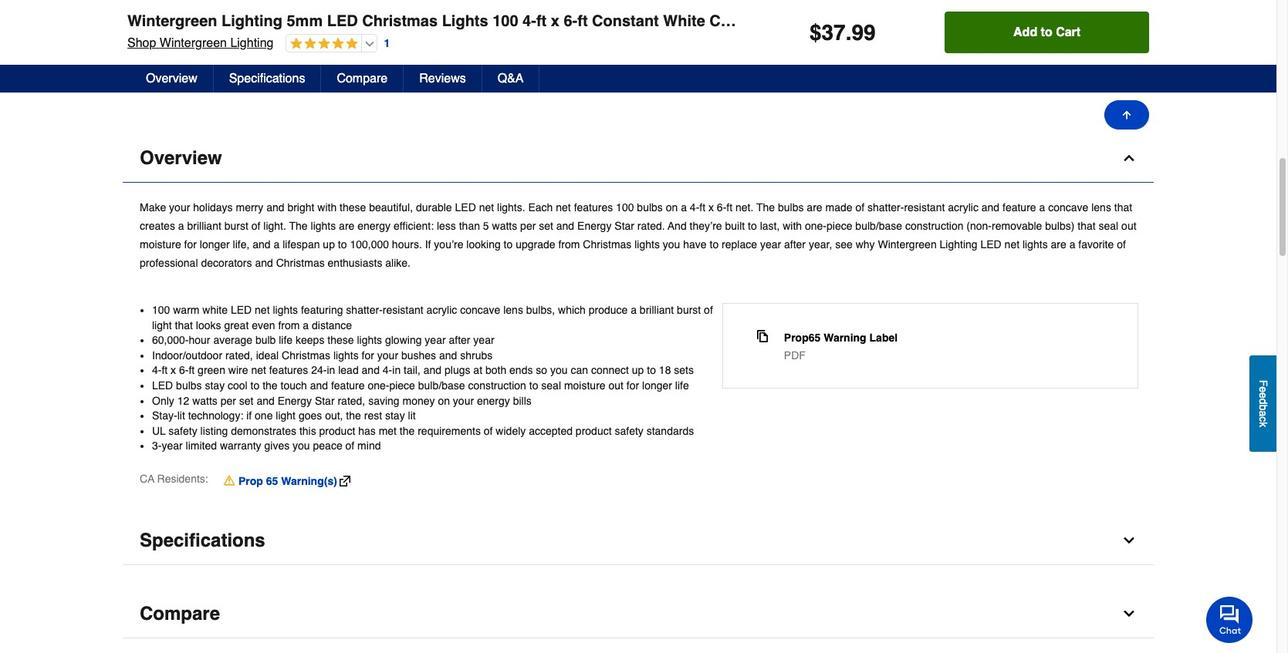 Task type: describe. For each thing, give the bounding box(es) containing it.
wintergreen up shop wintergreen lighting in the top of the page
[[127, 12, 217, 30]]

to left 18
[[647, 365, 656, 377]]

1 vertical spatial specifications button
[[123, 517, 1154, 566]]

0 vertical spatial specifications button
[[214, 65, 321, 93]]

christmas up shop
[[124, 17, 175, 30]]

specifications for the bottom specifications button
[[140, 530, 265, 552]]

out inside make your holidays merry and bright with these beautiful, durable led net lights. each net features 100 bulbs on a 4-ft x 6-ft net. the bulbs are made of shatter-resistant acrylic and feature a concave lens that creates a brilliant burst of light. the lights are energy efficient: less than 5 watts per set and energy star rated. and they're built to last, with one-piece bulb/base construction (non-removable bulbs) that seal out moisture for longer life, and a lifespan up to 100,000 hours. if you're looking to upgrade from christmas lights you have to replace year after year, see why wintergreen lighting led net lights are a favorite of professional decorators and christmas enthusiasts alike.
[[1122, 220, 1137, 232]]

digital
[[426, 17, 457, 30]]

sjt
[[674, 17, 686, 30]]

2-
[[328, 32, 337, 46]]

wintergreen inside make your holidays merry and bright with these beautiful, durable led net lights. each net features 100 bulbs on a 4-ft x 6-ft net. the bulbs are made of shatter-resistant acrylic and feature a concave lens that creates a brilliant burst of light. the lights are energy efficient: less than 5 watts per set and energy star rated. and they're built to last, with one-piece bulb/base construction (non-removable bulbs) that seal out moisture for longer life, and a lifespan up to 100,000 hours. if you're looking to upgrade from christmas lights you have to replace year after year, see why wintergreen lighting led net lights are a favorite of professional decorators and christmas enthusiasts alike.
[[878, 239, 937, 251]]

100 inside 5mm led christmas lights 100 4-ft x 6-ft constant white christmas net lights energy star
[[210, 17, 226, 30]]

link2home cord reel 30-ft 16 / 3-prong indoor sjt medium duty general extension cord
[[531, 2, 688, 61]]

white inside 5mm led christmas lights 100 4-ft x 6-ft constant white christmas net lights energy star
[[172, 32, 201, 46]]

1 vertical spatial overview button
[[123, 134, 1154, 183]]

3- inside link2home cord reel 30-ft 16 / 3-prong indoor sjt medium duty general extension cord
[[599, 17, 608, 30]]

1 horizontal spatial for
[[362, 350, 374, 362]]

b
[[1258, 405, 1270, 411]]

6- left 16 at the top of the page
[[564, 12, 578, 30]]

make
[[140, 201, 166, 214]]

.98 for 26
[[353, 59, 365, 69]]

a right creates
[[178, 220, 184, 232]]

18
[[659, 365, 671, 377]]

led down (non-
[[981, 239, 1002, 251]]

2 horizontal spatial are
[[1051, 239, 1067, 251]]

feature inside make your holidays merry and bright with these beautiful, durable led net lights. each net features 100 bulbs on a 4-ft x 6-ft net. the bulbs are made of shatter-resistant acrylic and feature a concave lens that creates a brilliant burst of light. the lights are energy efficient: less than 5 watts per set and energy star rated. and they're built to last, with one-piece bulb/base construction (non-removable bulbs) that seal out moisture for longer life, and a lifespan up to 100,000 hours. if you're looking to upgrade from christmas lights you have to replace year after year, see why wintergreen lighting led net lights are a favorite of professional decorators and christmas enthusiasts alike.
[[1003, 201, 1036, 214]]

$ 39 .98
[[734, 56, 771, 79]]

constant inside 5mm led christmas lights 100 4-ft x 6-ft constant white christmas net lights energy star
[[124, 32, 170, 46]]

shatter- inside 100 warm white led net lights featuring shatter-resistant acrylic concave lens bulbs, which produce a brilliant burst of light that looks great even from a distance 60,000-hour average bulb life keeps these lights glowing year after year indoor/outdoor rated, ideal christmas lights for your bushes and shrubs 4-ft x 6-ft green wire net features 24-in lead and 4-in tail, and plugs at both ends so you can connect up to 18 sets led bulbs stay cool to the touch and feature one-piece bulb/base construction to seal moisture out for longer life only 12 watts per set and energy star rated, saving money on your energy bills stay-lit technology: if one light goes out, the rest stay lit ul safety listing demonstrates this product has met the requirements of widely accepted product safety standards 3-year limited warranty gives you peace of mind
[[346, 304, 383, 317]]

of left the mind
[[345, 440, 355, 453]]

hours.
[[392, 239, 422, 251]]

1 horizontal spatial are
[[807, 201, 823, 214]]

lighting inside make your holidays merry and bright with these beautiful, durable led net lights. each net features 100 bulbs on a 4-ft x 6-ft net. the bulbs are made of shatter-resistant acrylic and feature a concave lens that creates a brilliant burst of light. the lights are energy efficient: less than 5 watts per set and energy star rated. and they're built to last, with one-piece bulb/base construction (non-removable bulbs) that seal out moisture for longer life, and a lifespan up to 100,000 hours. if you're looking to upgrade from christmas lights you have to replace year after year, see why wintergreen lighting led net lights are a favorite of professional decorators and christmas enthusiasts alike.
[[940, 239, 978, 251]]

2 horizontal spatial the
[[400, 425, 415, 438]]

resistant inside make your holidays merry and bright with these beautiful, durable led net lights. each net features 100 bulbs on a 4-ft x 6-ft net. the bulbs are made of shatter-resistant acrylic and feature a concave lens that creates a brilliant burst of light. the lights are energy efficient: less than 5 watts per set and energy star rated. and they're built to last, with one-piece bulb/base construction (non-removable bulbs) that seal out moisture for longer life, and a lifespan up to 100,000 hours. if you're looking to upgrade from christmas lights you have to replace year after year, see why wintergreen lighting led net lights are a favorite of professional decorators and christmas enthusiasts alike.
[[904, 201, 945, 214]]

2 vertical spatial for
[[627, 380, 639, 392]]

pdf
[[784, 350, 806, 362]]

1 horizontal spatial with
[[783, 220, 802, 232]]

100,000
[[350, 239, 389, 251]]

prong
[[608, 17, 637, 30]]

energy inside 100 warm white led net lights featuring shatter-resistant acrylic concave lens bulbs, which produce a brilliant burst of light that looks great even from a distance 60,000-hour average bulb life keeps these lights glowing year after year indoor/outdoor rated, ideal christmas lights for your bushes and shrubs 4-ft x 6-ft green wire net features 24-in lead and 4-in tail, and plugs at both ends so you can connect up to 18 sets led bulbs stay cool to the touch and feature one-piece bulb/base construction to seal moisture out for longer life only 12 watts per set and energy star rated, saving money on your energy bills stay-lit technology: if one light goes out, the rest stay lit ul safety listing demonstrates this product has met the requirements of widely accepted product safety standards 3-year limited warranty gives you peace of mind
[[477, 395, 510, 407]]

0 horizontal spatial with
[[318, 201, 337, 214]]

year down ul
[[162, 440, 183, 453]]

0 vertical spatial that
[[1115, 201, 1133, 214]]

0 vertical spatial constant
[[592, 12, 659, 30]]

bulbs,
[[526, 304, 555, 317]]

$ for $ 39 .98
[[734, 59, 739, 69]]

plug-
[[370, 32, 395, 46]]

of left widely
[[484, 425, 493, 438]]

glowing
[[385, 334, 422, 347]]

(non-
[[967, 220, 992, 232]]

favorite
[[1079, 239, 1114, 251]]

5mm inside 5mm led christmas lights 100 4-ft x 6-ft constant white christmas net lights energy star
[[231, 2, 256, 15]]

gives
[[264, 440, 290, 453]]

touch
[[281, 380, 307, 392]]

after inside 100 warm white led net lights featuring shatter-resistant acrylic concave lens bulbs, which produce a brilliant burst of light that looks great even from a distance 60,000-hour average bulb life keeps these lights glowing year after year indoor/outdoor rated, ideal christmas lights for your bushes and shrubs 4-ft x 6-ft green wire net features 24-in lead and 4-in tail, and plugs at both ends so you can connect up to 18 sets led bulbs stay cool to the touch and feature one-piece bulb/base construction to seal moisture out for longer life only 12 watts per set and energy star rated, saving money on your energy bills stay-lit technology: if one light goes out, the rest stay lit ul safety listing demonstrates this product has met the requirements of widely accepted product safety standards 3-year limited warranty gives you peace of mind
[[449, 334, 470, 347]]

seal inside make your holidays merry and bright with these beautiful, durable led net lights. each net features 100 bulbs on a 4-ft x 6-ft net. the bulbs are made of shatter-resistant acrylic and feature a concave lens that creates a brilliant burst of light. the lights are energy efficient: less than 5 watts per set and energy star rated. and they're built to last, with one-piece bulb/base construction (non-removable bulbs) that seal out moisture for longer life, and a lifespan up to 100,000 hours. if you're looking to upgrade from christmas lights you have to replace year after year, see why wintergreen lighting led net lights are a favorite of professional decorators and christmas enthusiasts alike.
[[1099, 220, 1119, 232]]

to inside add to cart button
[[1041, 25, 1053, 39]]

0 horizontal spatial cord
[[531, 48, 555, 61]]

24-
[[311, 365, 327, 377]]

construction inside make your holidays merry and bright with these beautiful, durable led net lights. each net features 100 bulbs on a 4-ft x 6-ft net. the bulbs are made of shatter-resistant acrylic and feature a concave lens that creates a brilliant burst of light. the lights are energy efficient: less than 5 watts per set and energy star rated. and they're built to last, with one-piece bulb/base construction (non-removable bulbs) that seal out moisture for longer life, and a lifespan up to 100,000 hours. if you're looking to upgrade from christmas lights you have to replace year after year, see why wintergreen lighting led net lights are a favorite of professional decorators and christmas enthusiasts alike.
[[905, 220, 964, 232]]

prop 65 warning(s)
[[239, 475, 337, 488]]

0 vertical spatial timer
[[460, 17, 488, 30]]

1 vertical spatial the
[[346, 410, 361, 422]]

a up and
[[681, 201, 687, 214]]

$ 37 .99
[[124, 56, 161, 79]]

ft inside link2home cord reel 30-ft 16 / 3-prong indoor sjt medium duty general extension cord
[[569, 17, 577, 30]]

a right produce
[[631, 304, 637, 317]]

shop wintergreen lighting
[[127, 36, 274, 50]]

and
[[668, 220, 687, 232]]

label
[[870, 332, 898, 344]]

.
[[846, 20, 852, 45]]

1 horizontal spatial your
[[377, 350, 398, 362]]

to up "enthusiasts"
[[338, 239, 347, 251]]

prop 65 warning(s) link
[[224, 474, 350, 489]]

reel
[[531, 17, 551, 30]]

merry
[[236, 201, 263, 214]]

f
[[1258, 381, 1270, 387]]

1 vertical spatial compare
[[140, 604, 220, 625]]

set inside make your holidays merry and bright with these beautiful, durable led net lights. each net features 100 bulbs on a 4-ft x 6-ft net. the bulbs are made of shatter-resistant acrylic and feature a concave lens that creates a brilliant burst of light. the lights are energy efficient: less than 5 watts per set and energy star rated. and they're built to last, with one-piece bulb/base construction (non-removable bulbs) that seal out moisture for longer life, and a lifespan up to 100,000 hours. if you're looking to upgrade from christmas lights you have to replace year after year, see why wintergreen lighting led net lights are a favorite of professional decorators and christmas enthusiasts alike.
[[539, 220, 553, 232]]

cart
[[1056, 25, 1081, 39]]

wintergreen lighting
[[124, 2, 228, 15]]

mytouchsmart
[[328, 2, 403, 15]]

lens inside make your holidays merry and bright with these beautiful, durable led net lights. each net features 100 bulbs on a 4-ft x 6-ft net. the bulbs are made of shatter-resistant acrylic and feature a concave lens that creates a brilliant burst of light. the lights are energy efficient: less than 5 watts per set and energy star rated. and they're built to last, with one-piece bulb/base construction (non-removable bulbs) that seal out moisture for longer life, and a lifespan up to 100,000 hours. if you're looking to upgrade from christmas lights you have to replace year after year, see why wintergreen lighting led net lights are a favorite of professional decorators and christmas enthusiasts alike.
[[1092, 201, 1112, 214]]

specifications for the topmost specifications button
[[229, 72, 305, 86]]

lights left glowing
[[357, 334, 382, 347]]

standards
[[647, 425, 694, 438]]

bushes
[[401, 350, 436, 362]]

lights down 'rated.'
[[635, 239, 660, 251]]

set
[[363, 17, 379, 30]]

energy inside 5mm led christmas lights 100 4-ft x 6-ft constant white christmas net lights energy star
[[157, 48, 196, 61]]

why
[[856, 239, 875, 251]]

x inside 5mm led christmas lights 100 4-ft x 6-ft constant white christmas net lights energy star
[[249, 17, 254, 30]]

you inside make your holidays merry and bright with these beautiful, durable led net lights. each net features 100 bulbs on a 4-ft x 6-ft net. the bulbs are made of shatter-resistant acrylic and feature a concave lens that creates a brilliant burst of light. the lights are energy efficient: less than 5 watts per set and energy star rated. and they're built to last, with one-piece bulb/base construction (non-removable bulbs) that seal out moisture for longer life, and a lifespan up to 100,000 hours. if you're looking to upgrade from christmas lights you have to replace year after year, see why wintergreen lighting led net lights are a favorite of professional decorators and christmas enthusiasts alike.
[[663, 239, 680, 251]]

1 vertical spatial are
[[339, 220, 355, 232]]

30-
[[554, 17, 569, 30]]

$ for $ 48 .98
[[531, 59, 536, 69]]

general
[[599, 32, 639, 46]]

christmas down wintergreen lighting
[[204, 32, 255, 46]]

to right the have
[[710, 239, 719, 251]]

a up 'bulbs)'
[[1039, 201, 1045, 214]]

12
[[177, 395, 189, 407]]

1 vertical spatial overview
[[140, 147, 222, 169]]

0 vertical spatial light
[[152, 319, 172, 332]]

holidays
[[193, 201, 233, 214]]

christmas inside 100 warm white led net lights featuring shatter-resistant acrylic concave lens bulbs, which produce a brilliant burst of light that looks great even from a distance 60,000-hour average bulb life keeps these lights glowing year after year indoor/outdoor rated, ideal christmas lights for your bushes and shrubs 4-ft x 6-ft green wire net features 24-in lead and 4-in tail, and plugs at both ends so you can connect up to 18 sets led bulbs stay cool to the touch and feature one-piece bulb/base construction to seal moisture out for longer life only 12 watts per set and energy star rated, saving money on your energy bills stay-lit technology: if one light goes out, the rest stay lit ul safety listing demonstrates this product has met the requirements of widely accepted product safety standards 3-year limited warranty gives you peace of mind
[[282, 350, 330, 362]]

has
[[358, 425, 376, 438]]

6- inside 100 warm white led net lights featuring shatter-resistant acrylic concave lens bulbs, which produce a brilliant burst of light that looks great even from a distance 60,000-hour average bulb life keeps these lights glowing year after year indoor/outdoor rated, ideal christmas lights for your bushes and shrubs 4-ft x 6-ft green wire net features 24-in lead and 4-in tail, and plugs at both ends so you can connect up to 18 sets led bulbs stay cool to the touch and feature one-piece bulb/base construction to seal moisture out for longer life only 12 watts per set and energy star rated, saving money on your energy bills stay-lit technology: if one light goes out, the rest stay lit ul safety listing demonstrates this product has met the requirements of widely accepted product safety standards 3-year limited warranty gives you peace of mind
[[179, 365, 189, 377]]

2 product from the left
[[576, 425, 612, 438]]

1 horizontal spatial the
[[757, 201, 775, 214]]

alike.
[[385, 257, 411, 269]]

average
[[213, 334, 252, 347]]

net up even on the left of the page
[[255, 304, 270, 317]]

durable
[[416, 201, 452, 214]]

looks
[[196, 319, 221, 332]]

energy inside make your holidays merry and bright with these beautiful, durable led net lights. each net features 100 bulbs on a 4-ft x 6-ft net. the bulbs are made of shatter-resistant acrylic and feature a concave lens that creates a brilliant burst of light. the lights are energy efficient: less than 5 watts per set and energy star rated. and they're built to last, with one-piece bulb/base construction (non-removable bulbs) that seal out moisture for longer life, and a lifespan up to 100,000 hours. if you're looking to upgrade from christmas lights you have to replace year after year, see why wintergreen lighting led net lights are a favorite of professional decorators and christmas enthusiasts alike.
[[577, 220, 612, 232]]

$ 37 . 99
[[810, 20, 876, 45]]

1 vertical spatial you
[[550, 365, 568, 377]]

26 list item
[[328, 0, 495, 100]]

year up shrubs at the left of the page
[[473, 334, 495, 347]]

they're
[[690, 220, 722, 232]]

if
[[246, 410, 252, 422]]

lighting inside 15-amps 125-volt simple set outdoor digital timer 2-outlet plug-in countdown lighting timer
[[328, 48, 368, 61]]

features inside make your holidays merry and bright with these beautiful, durable led net lights. each net features 100 bulbs on a 4-ft x 6-ft net. the bulbs are made of shatter-resistant acrylic and feature a concave lens that creates a brilliant burst of light. the lights are energy efficient: less than 5 watts per set and energy star rated. and they're built to last, with one-piece bulb/base construction (non-removable bulbs) that seal out moisture for longer life, and a lifespan up to 100,000 hours. if you're looking to upgrade from christmas lights you have to replace year after year, see why wintergreen lighting led net lights are a favorite of professional decorators and christmas enthusiasts alike.
[[574, 201, 613, 214]]

net.
[[736, 201, 754, 214]]

60,000-
[[152, 334, 189, 347]]

technology:
[[188, 410, 243, 422]]

x up medium
[[551, 12, 560, 30]]

led up than
[[455, 201, 476, 214]]

on inside 100 warm white led net lights featuring shatter-resistant acrylic concave lens bulbs, which produce a brilliant burst of light that looks great even from a distance 60,000-hour average bulb life keeps these lights glowing year after year indoor/outdoor rated, ideal christmas lights for your bushes and shrubs 4-ft x 6-ft green wire net features 24-in lead and 4-in tail, and plugs at both ends so you can connect up to 18 sets led bulbs stay cool to the touch and feature one-piece bulb/base construction to seal moisture out for longer life only 12 watts per set and energy star rated, saving money on your energy bills stay-lit technology: if one light goes out, the rest stay lit ul safety listing demonstrates this product has met the requirements of widely accepted product safety standards 3-year limited warranty gives you peace of mind
[[438, 395, 450, 407]]

warranty
[[220, 440, 261, 453]]

a inside button
[[1258, 411, 1270, 417]]

to left "last,"
[[748, 220, 757, 232]]

watts inside 100 warm white led net lights featuring shatter-resistant acrylic concave lens bulbs, which produce a brilliant burst of light that looks great even from a distance 60,000-hour average bulb life keeps these lights glowing year after year indoor/outdoor rated, ideal christmas lights for your bushes and shrubs 4-ft x 6-ft green wire net features 24-in lead and 4-in tail, and plugs at both ends so you can connect up to 18 sets led bulbs stay cool to the touch and feature one-piece bulb/base construction to seal moisture out for longer life only 12 watts per set and energy star rated, saving money on your energy bills stay-lit technology: if one light goes out, the rest stay lit ul safety listing demonstrates this product has met the requirements of widely accepted product safety standards 3-year limited warranty gives you peace of mind
[[192, 395, 218, 407]]

limited
[[186, 440, 217, 453]]

16
[[579, 17, 589, 30]]

saving
[[368, 395, 400, 407]]

year inside make your holidays merry and bright with these beautiful, durable led net lights. each net features 100 bulbs on a 4-ft x 6-ft net. the bulbs are made of shatter-resistant acrylic and feature a concave lens that creates a brilliant burst of light. the lights are energy efficient: less than 5 watts per set and energy star rated. and they're built to last, with one-piece bulb/base construction (non-removable bulbs) that seal out moisture for longer life, and a lifespan up to 100,000 hours. if you're looking to upgrade from christmas lights you have to replace year after year, see why wintergreen lighting led net lights are a favorite of professional decorators and christmas enthusiasts alike.
[[760, 239, 781, 251]]

feature inside 100 warm white led net lights featuring shatter-resistant acrylic concave lens bulbs, which produce a brilliant burst of light that looks great even from a distance 60,000-hour average bulb life keeps these lights glowing year after year indoor/outdoor rated, ideal christmas lights for your bushes and shrubs 4-ft x 6-ft green wire net features 24-in lead and 4-in tail, and plugs at both ends so you can connect up to 18 sets led bulbs stay cool to the touch and feature one-piece bulb/base construction to seal moisture out for longer life only 12 watts per set and energy star rated, saving money on your energy bills stay-lit technology: if one light goes out, the rest stay lit ul safety listing demonstrates this product has met the requirements of widely accepted product safety standards 3-year limited warranty gives you peace of mind
[[331, 380, 365, 392]]

100 inside make your holidays merry and bright with these beautiful, durable led net lights. each net features 100 bulbs on a 4-ft x 6-ft net. the bulbs are made of shatter-resistant acrylic and feature a concave lens that creates a brilliant burst of light. the lights are energy efficient: less than 5 watts per set and energy star rated. and they're built to last, with one-piece bulb/base construction (non-removable bulbs) that seal out moisture for longer life, and a lifespan up to 100,000 hours. if you're looking to upgrade from christmas lights you have to replace year after year, see why wintergreen lighting led net lights are a favorite of professional decorators and christmas enthusiasts alike.
[[616, 201, 634, 214]]

1 vertical spatial rated,
[[338, 395, 365, 407]]

1 vertical spatial that
[[1078, 220, 1096, 232]]

these inside make your holidays merry and bright with these beautiful, durable led net lights. each net features 100 bulbs on a 4-ft x 6-ft net. the bulbs are made of shatter-resistant acrylic and feature a concave lens that creates a brilliant burst of light. the lights are energy efficient: less than 5 watts per set and energy star rated. and they're built to last, with one-piece bulb/base construction (non-removable bulbs) that seal out moisture for longer life, and a lifespan up to 100,000 hours. if you're looking to upgrade from christmas lights you have to replace year after year, see why wintergreen lighting led net lights are a favorite of professional decorators and christmas enthusiasts alike.
[[340, 201, 366, 214]]

6- inside make your holidays merry and bright with these beautiful, durable led net lights. each net features 100 bulbs on a 4-ft x 6-ft net. the bulbs are made of shatter-resistant acrylic and feature a concave lens that creates a brilliant burst of light. the lights are energy efficient: less than 5 watts per set and energy star rated. and they're built to last, with one-piece bulb/base construction (non-removable bulbs) that seal out moisture for longer life, and a lifespan up to 100,000 hours. if you're looking to upgrade from christmas lights you have to replace year after year, see why wintergreen lighting led net lights are a favorite of professional decorators and christmas enthusiasts alike.
[[717, 201, 727, 214]]

$ 26 .98
[[328, 56, 365, 79]]

christmas up produce
[[583, 239, 632, 251]]

one- inside make your holidays merry and bright with these beautiful, durable led net lights. each net features 100 bulbs on a 4-ft x 6-ft net. the bulbs are made of shatter-resistant acrylic and feature a concave lens that creates a brilliant burst of light. the lights are energy efficient: less than 5 watts per set and energy star rated. and they're built to last, with one-piece bulb/base construction (non-removable bulbs) that seal out moisture for longer life, and a lifespan up to 100,000 hours. if you're looking to upgrade from christmas lights you have to replace year after year, see why wintergreen lighting led net lights are a favorite of professional decorators and christmas enthusiasts alike.
[[805, 220, 827, 232]]

39 list item
[[734, 0, 901, 100]]

0 vertical spatial star
[[938, 12, 979, 30]]

moisture inside make your holidays merry and bright with these beautiful, durable led net lights. each net features 100 bulbs on a 4-ft x 6-ft net. the bulbs are made of shatter-resistant acrylic and feature a concave lens that creates a brilliant burst of light. the lights are energy efficient: less than 5 watts per set and energy star rated. and they're built to last, with one-piece bulb/base construction (non-removable bulbs) that seal out moisture for longer life, and a lifespan up to 100,000 hours. if you're looking to upgrade from christmas lights you have to replace year after year, see why wintergreen lighting led net lights are a favorite of professional decorators and christmas enthusiasts alike.
[[140, 239, 181, 251]]

1 vertical spatial stay
[[385, 410, 405, 422]]

48
[[536, 56, 557, 79]]

out inside 100 warm white led net lights featuring shatter-resistant acrylic concave lens bulbs, which produce a brilliant burst of light that looks great even from a distance 60,000-hour average bulb life keeps these lights glowing year after year indoor/outdoor rated, ideal christmas lights for your bushes and shrubs 4-ft x 6-ft green wire net features 24-in lead and 4-in tail, and plugs at both ends so you can connect up to 18 sets led bulbs stay cool to the touch and feature one-piece bulb/base construction to seal moisture out for longer life only 12 watts per set and energy star rated, saving money on your energy bills stay-lit technology: if one light goes out, the rest stay lit ul safety listing demonstrates this product has met the requirements of widely accepted product safety standards 3-year limited warranty gives you peace of mind
[[609, 380, 624, 392]]

resistant inside 100 warm white led net lights featuring shatter-resistant acrylic concave lens bulbs, which produce a brilliant burst of light that looks great even from a distance 60,000-hour average bulb life keeps these lights glowing year after year indoor/outdoor rated, ideal christmas lights for your bushes and shrubs 4-ft x 6-ft green wire net features 24-in lead and 4-in tail, and plugs at both ends so you can connect up to 18 sets led bulbs stay cool to the touch and feature one-piece bulb/base construction to seal moisture out for longer life only 12 watts per set and energy star rated, saving money on your energy bills stay-lit technology: if one light goes out, the rest stay lit ul safety listing demonstrates this product has met the requirements of widely accepted product safety standards 3-year limited warranty gives you peace of mind
[[383, 304, 424, 317]]

ht50mg
[[766, 2, 810, 15]]

distance
[[312, 319, 352, 332]]

0 vertical spatial the
[[263, 380, 278, 392]]

q&a button
[[482, 65, 540, 93]]

5 stars image
[[287, 37, 359, 52]]

features inside 100 warm white led net lights featuring shatter-resistant acrylic concave lens bulbs, which produce a brilliant burst of light that looks great even from a distance 60,000-hour average bulb life keeps these lights glowing year after year indoor/outdoor rated, ideal christmas lights for your bushes and shrubs 4-ft x 6-ft green wire net features 24-in lead and 4-in tail, and plugs at both ends so you can connect up to 18 sets led bulbs stay cool to the touch and feature one-piece bulb/base construction to seal moisture out for longer life only 12 watts per set and energy star rated, saving money on your energy bills stay-lit technology: if one light goes out, the rest stay lit ul safety listing demonstrates this product has met the requirements of widely accepted product safety standards 3-year limited warranty gives you peace of mind
[[269, 365, 308, 377]]

seal inside 100 warm white led net lights featuring shatter-resistant acrylic concave lens bulbs, which produce a brilliant burst of light that looks great even from a distance 60,000-hour average bulb life keeps these lights glowing year after year indoor/outdoor rated, ideal christmas lights for your bushes and shrubs 4-ft x 6-ft green wire net features 24-in lead and 4-in tail, and plugs at both ends so you can connect up to 18 sets led bulbs stay cool to the touch and feature one-piece bulb/base construction to seal moisture out for longer life only 12 watts per set and energy star rated, saving money on your energy bills stay-lit technology: if one light goes out, the rest stay lit ul safety listing demonstrates this product has met the requirements of widely accepted product safety standards 3-year limited warranty gives you peace of mind
[[541, 380, 561, 392]]

if
[[425, 239, 431, 251]]

$ for $ 37 .99
[[124, 59, 130, 69]]

a down light.
[[274, 239, 280, 251]]

christmas down lifespan
[[276, 257, 325, 269]]

up inside 100 warm white led net lights featuring shatter-resistant acrylic concave lens bulbs, which produce a brilliant burst of light that looks great even from a distance 60,000-hour average bulb life keeps these lights glowing year after year indoor/outdoor rated, ideal christmas lights for your bushes and shrubs 4-ft x 6-ft green wire net features 24-in lead and 4-in tail, and plugs at both ends so you can connect up to 18 sets led bulbs stay cool to the touch and feature one-piece bulb/base construction to seal moisture out for longer life only 12 watts per set and energy star rated, saving money on your energy bills stay-lit technology: if one light goes out, the rest stay lit ul safety listing demonstrates this product has met the requirements of widely accepted product safety standards 3-year limited warranty gives you peace of mind
[[632, 365, 644, 377]]

christmas up plug-
[[362, 12, 438, 30]]

set inside 100 warm white led net lights featuring shatter-resistant acrylic concave lens bulbs, which produce a brilliant burst of light that looks great even from a distance 60,000-hour average bulb life keeps these lights glowing year after year indoor/outdoor rated, ideal christmas lights for your bushes and shrubs 4-ft x 6-ft green wire net features 24-in lead and 4-in tail, and plugs at both ends so you can connect up to 18 sets led bulbs stay cool to the touch and feature one-piece bulb/base construction to seal moisture out for longer life only 12 watts per set and energy star rated, saving money on your energy bills stay-lit technology: if one light goes out, the rest stay lit ul safety listing demonstrates this product has met the requirements of widely accepted product safety standards 3-year limited warranty gives you peace of mind
[[239, 395, 254, 407]]

of right made
[[856, 201, 865, 214]]

have
[[683, 239, 707, 251]]

replace
[[722, 239, 757, 251]]

$ for $ 37 . 99
[[810, 20, 822, 45]]

1 e from the top
[[1258, 387, 1270, 393]]

sets
[[674, 365, 694, 377]]

6- inside 5mm led christmas lights 100 4-ft x 6-ft constant white christmas net lights energy star
[[257, 17, 266, 30]]

2 horizontal spatial bulbs
[[778, 201, 804, 214]]

each
[[528, 201, 553, 214]]

0 vertical spatial cord
[[651, 2, 676, 15]]

energy inside make your holidays merry and bright with these beautiful, durable led net lights. each net features 100 bulbs on a 4-ft x 6-ft net. the bulbs are made of shatter-resistant acrylic and feature a concave lens that creates a brilliant burst of light. the lights are energy efficient: less than 5 watts per set and energy star rated. and they're built to last, with one-piece bulb/base construction (non-removable bulbs) that seal out moisture for longer life, and a lifespan up to 100,000 hours. if you're looking to upgrade from christmas lights you have to replace year after year, see why wintergreen lighting led net lights are a favorite of professional decorators and christmas enthusiasts alike.
[[358, 220, 391, 232]]

can
[[571, 365, 588, 377]]

4- up medium
[[523, 12, 536, 30]]

48 list item
[[531, 0, 698, 100]]

wintergreen down wintergreen lighting
[[160, 36, 227, 50]]

burst inside 100 warm white led net lights featuring shatter-resistant acrylic concave lens bulbs, which produce a brilliant burst of light that looks great even from a distance 60,000-hour average bulb life keeps these lights glowing year after year indoor/outdoor rated, ideal christmas lights for your bushes and shrubs 4-ft x 6-ft green wire net features 24-in lead and 4-in tail, and plugs at both ends so you can connect up to 18 sets led bulbs stay cool to the touch and feature one-piece bulb/base construction to seal moisture out for longer life only 12 watts per set and energy star rated, saving money on your energy bills stay-lit technology: if one light goes out, the rest stay lit ul safety listing demonstrates this product has met the requirements of widely accepted product safety standards 3-year limited warranty gives you peace of mind
[[677, 304, 701, 317]]

watts inside make your holidays merry and bright with these beautiful, durable led net lights. each net features 100 bulbs on a 4-ft x 6-ft net. the bulbs are made of shatter-resistant acrylic and feature a concave lens that creates a brilliant burst of light. the lights are energy efficient: less than 5 watts per set and energy star rated. and they're built to last, with one-piece bulb/base construction (non-removable bulbs) that seal out moisture for longer life, and a lifespan up to 100,000 hours. if you're looking to upgrade from christmas lights you have to replace year after year, see why wintergreen lighting led net lights are a favorite of professional decorators and christmas enthusiasts alike.
[[492, 220, 517, 232]]

net down ideal in the left bottom of the page
[[251, 365, 266, 377]]

make your holidays merry and bright with these beautiful, durable led net lights. each net features 100 bulbs on a 4-ft x 6-ft net. the bulbs are made of shatter-resistant acrylic and feature a concave lens that creates a brilliant burst of light. the lights are energy efficient: less than 5 watts per set and energy star rated. and they're built to last, with one-piece bulb/base construction (non-removable bulbs) that seal out moisture for longer life, and a lifespan up to 100,000 hours. if you're looking to upgrade from christmas lights you have to replace year after year, see why wintergreen lighting led net lights are a favorite of professional decorators and christmas enthusiasts alike.
[[140, 201, 1137, 269]]

this
[[299, 425, 316, 438]]

of down the have
[[704, 304, 713, 317]]

plugs
[[445, 365, 470, 377]]

net down removable
[[1005, 239, 1020, 251]]

wintergreen lighting 5mm led christmas lights 100 4-ft x 6-ft constant white christmas net lights energy star
[[127, 12, 979, 30]]

1 lit from the left
[[177, 410, 185, 422]]

1
[[384, 37, 390, 49]]

wire
[[228, 365, 248, 377]]

bulb/base inside 100 warm white led net lights featuring shatter-resistant acrylic concave lens bulbs, which produce a brilliant burst of light that looks great even from a distance 60,000-hour average bulb life keeps these lights glowing year after year indoor/outdoor rated, ideal christmas lights for your bushes and shrubs 4-ft x 6-ft green wire net features 24-in lead and 4-in tail, and plugs at both ends so you can connect up to 18 sets led bulbs stay cool to the touch and feature one-piece bulb/base construction to seal moisture out for longer life only 12 watts per set and energy star rated, saving money on your energy bills stay-lit technology: if one light goes out, the rest stay lit ul safety listing demonstrates this product has met the requirements of widely accepted product safety standards 3-year limited warranty gives you peace of mind
[[418, 380, 465, 392]]

per inside make your holidays merry and bright with these beautiful, durable led net lights. each net features 100 bulbs on a 4-ft x 6-ft net. the bulbs are made of shatter-resistant acrylic and feature a concave lens that creates a brilliant burst of light. the lights are energy efficient: less than 5 watts per set and energy star rated. and they're built to last, with one-piece bulb/base construction (non-removable bulbs) that seal out moisture for longer life, and a lifespan up to 100,000 hours. if you're looking to upgrade from christmas lights you have to replace year after year, see why wintergreen lighting led net lights are a favorite of professional decorators and christmas enthusiasts alike.
[[520, 220, 536, 232]]

ht50mg heavy duty hammer tacker link
[[734, 2, 869, 30]]

duty inside 'ht50mg heavy duty hammer tacker'
[[846, 2, 869, 15]]

acrylic inside make your holidays merry and bright with these beautiful, durable led net lights. each net features 100 bulbs on a 4-ft x 6-ft net. the bulbs are made of shatter-resistant acrylic and feature a concave lens that creates a brilliant burst of light. the lights are energy efficient: less than 5 watts per set and energy star rated. and they're built to last, with one-piece bulb/base construction (non-removable bulbs) that seal out moisture for longer life, and a lifespan up to 100,000 hours. if you're looking to upgrade from christmas lights you have to replace year after year, see why wintergreen lighting led net lights are a favorite of professional decorators and christmas enthusiasts alike.
[[948, 201, 979, 214]]

these inside 100 warm white led net lights featuring shatter-resistant acrylic concave lens bulbs, which produce a brilliant burst of light that looks great even from a distance 60,000-hour average bulb life keeps these lights glowing year after year indoor/outdoor rated, ideal christmas lights for your bushes and shrubs 4-ft x 6-ft green wire net features 24-in lead and 4-in tail, and plugs at both ends so you can connect up to 18 sets led bulbs stay cool to the touch and feature one-piece bulb/base construction to seal moisture out for longer life only 12 watts per set and energy star rated, saving money on your energy bills stay-lit technology: if one light goes out, the rest stay lit ul safety listing demonstrates this product has met the requirements of widely accepted product safety standards 3-year limited warranty gives you peace of mind
[[328, 334, 354, 347]]

0 vertical spatial stay
[[205, 380, 225, 392]]

tacker
[[780, 17, 813, 30]]

1 vertical spatial timer
[[370, 48, 398, 61]]

christmas up 39
[[710, 12, 785, 30]]

led up outlet
[[327, 12, 358, 30]]

warning(s)
[[281, 475, 337, 488]]

a up keeps
[[303, 319, 309, 332]]

lighting inside 37 "list item"
[[188, 2, 228, 15]]

piece inside make your holidays merry and bright with these beautiful, durable led net lights. each net features 100 bulbs on a 4-ft x 6-ft net. the bulbs are made of shatter-resistant acrylic and feature a concave lens that creates a brilliant burst of light. the lights are energy efficient: less than 5 watts per set and energy star rated. and they're built to last, with one-piece bulb/base construction (non-removable bulbs) that seal out moisture for longer life, and a lifespan up to 100,000 hours. if you're looking to upgrade from christmas lights you have to replace year after year, see why wintergreen lighting led net lights are a favorite of professional decorators and christmas enthusiasts alike.
[[827, 220, 853, 232]]

0 vertical spatial compare button
[[321, 65, 404, 93]]

brilliant inside make your holidays merry and bright with these beautiful, durable led net lights. each net features 100 bulbs on a 4-ft x 6-ft net. the bulbs are made of shatter-resistant acrylic and feature a concave lens that creates a brilliant burst of light. the lights are energy efficient: less than 5 watts per set and energy star rated. and they're built to last, with one-piece bulb/base construction (non-removable bulbs) that seal out moisture for longer life, and a lifespan up to 100,000 hours. if you're looking to upgrade from christmas lights you have to replace year after year, see why wintergreen lighting led net lights are a favorite of professional decorators and christmas enthusiasts alike.
[[187, 220, 221, 232]]

1 horizontal spatial bulbs
[[637, 201, 663, 214]]

15-
[[405, 2, 418, 15]]

made
[[826, 201, 853, 214]]

5
[[483, 220, 489, 232]]

add to cart
[[1014, 25, 1081, 39]]

x inside make your holidays merry and bright with these beautiful, durable led net lights. each net features 100 bulbs on a 4-ft x 6-ft net. the bulbs are made of shatter-resistant acrylic and feature a concave lens that creates a brilliant burst of light. the lights are energy efficient: less than 5 watts per set and energy star rated. and they're built to last, with one-piece bulb/base construction (non-removable bulbs) that seal out moisture for longer life, and a lifespan up to 100,000 hours. if you're looking to upgrade from christmas lights you have to replace year after year, see why wintergreen lighting led net lights are a favorite of professional decorators and christmas enthusiasts alike.
[[709, 201, 714, 214]]

4- left 'tail,'
[[383, 365, 392, 377]]

4- inside 5mm led christmas lights 100 4-ft x 6-ft constant white christmas net lights energy star
[[229, 17, 239, 30]]

1 horizontal spatial light
[[276, 410, 296, 422]]

ca
[[140, 473, 154, 486]]



Task type: vqa. For each thing, say whether or not it's contained in the screenshot.
first ".98"
yes



Task type: locate. For each thing, give the bounding box(es) containing it.
e up d
[[1258, 387, 1270, 393]]

.99
[[149, 59, 161, 69]]

1 horizontal spatial duty
[[846, 2, 869, 15]]

bulbs inside 100 warm white led net lights featuring shatter-resistant acrylic concave lens bulbs, which produce a brilliant burst of light that looks great even from a distance 60,000-hour average bulb life keeps these lights glowing year after year indoor/outdoor rated, ideal christmas lights for your bushes and shrubs 4-ft x 6-ft green wire net features 24-in lead and 4-in tail, and plugs at both ends so you can connect up to 18 sets led bulbs stay cool to the touch and feature one-piece bulb/base construction to seal moisture out for longer life only 12 watts per set and energy star rated, saving money on your energy bills stay-lit technology: if one light goes out, the rest stay lit ul safety listing demonstrates this product has met the requirements of widely accepted product safety standards 3-year limited warranty gives you peace of mind
[[176, 380, 202, 392]]

from inside make your holidays merry and bright with these beautiful, durable led net lights. each net features 100 bulbs on a 4-ft x 6-ft net. the bulbs are made of shatter-resistant acrylic and feature a concave lens that creates a brilliant burst of light. the lights are energy efficient: less than 5 watts per set and energy star rated. and they're built to last, with one-piece bulb/base construction (non-removable bulbs) that seal out moisture for longer life, and a lifespan up to 100,000 hours. if you're looking to upgrade from christmas lights you have to replace year after year, see why wintergreen lighting led net lights are a favorite of professional decorators and christmas enthusiasts alike.
[[558, 239, 580, 251]]

ul
[[152, 425, 166, 438]]

1 vertical spatial resistant
[[383, 304, 424, 317]]

.98 down medium
[[557, 59, 569, 69]]

0 horizontal spatial acrylic
[[427, 304, 457, 317]]

0 vertical spatial features
[[574, 201, 613, 214]]

0 vertical spatial seal
[[1099, 220, 1119, 232]]

3- right /
[[599, 17, 608, 30]]

simple
[[328, 17, 361, 30]]

0 vertical spatial overview
[[146, 72, 197, 86]]

1 horizontal spatial seal
[[1099, 220, 1119, 232]]

overview down .99
[[146, 72, 197, 86]]

chevron down image
[[1122, 533, 1137, 549], [1122, 607, 1137, 622]]

lights up lifespan
[[311, 220, 336, 232]]

lead
[[338, 365, 359, 377]]

1 vertical spatial feature
[[331, 380, 365, 392]]

chevron down image inside compare button
[[1122, 607, 1137, 622]]

0 vertical spatial overview button
[[130, 65, 214, 93]]

net right 'each'
[[556, 201, 571, 214]]

0 horizontal spatial after
[[449, 334, 470, 347]]

0 vertical spatial longer
[[200, 239, 230, 251]]

6- up built
[[717, 201, 727, 214]]

construction left (non-
[[905, 220, 964, 232]]

the right met
[[400, 425, 415, 438]]

medium
[[531, 32, 571, 46]]

arrow up image
[[1121, 109, 1133, 121]]

piece inside 100 warm white led net lights featuring shatter-resistant acrylic concave lens bulbs, which produce a brilliant burst of light that looks great even from a distance 60,000-hour average bulb life keeps these lights glowing year after year indoor/outdoor rated, ideal christmas lights for your bushes and shrubs 4-ft x 6-ft green wire net features 24-in lead and 4-in tail, and plugs at both ends so you can connect up to 18 sets led bulbs stay cool to the touch and feature one-piece bulb/base construction to seal moisture out for longer life only 12 watts per set and energy star rated, saving money on your energy bills stay-lit technology: if one light goes out, the rest stay lit ul safety listing demonstrates this product has met the requirements of widely accepted product safety standards 3-year limited warranty gives you peace of mind
[[389, 380, 415, 392]]

feature up removable
[[1003, 201, 1036, 214]]

star inside 100 warm white led net lights featuring shatter-resistant acrylic concave lens bulbs, which produce a brilliant burst of light that looks great even from a distance 60,000-hour average bulb life keeps these lights glowing year after year indoor/outdoor rated, ideal christmas lights for your bushes and shrubs 4-ft x 6-ft green wire net features 24-in lead and 4-in tail, and plugs at both ends so you can connect up to 18 sets led bulbs stay cool to the touch and feature one-piece bulb/base construction to seal moisture out for longer life only 12 watts per set and energy star rated, saving money on your energy bills stay-lit technology: if one light goes out, the rest stay lit ul safety listing demonstrates this product has met the requirements of widely accepted product safety standards 3-year limited warranty gives you peace of mind
[[315, 395, 335, 407]]

d
[[1258, 399, 1270, 405]]

100 inside 100 warm white led net lights featuring shatter-resistant acrylic concave lens bulbs, which produce a brilliant burst of light that looks great even from a distance 60,000-hour average bulb life keeps these lights glowing year after year indoor/outdoor rated, ideal christmas lights for your bushes and shrubs 4-ft x 6-ft green wire net features 24-in lead and 4-in tail, and plugs at both ends so you can connect up to 18 sets led bulbs stay cool to the touch and feature one-piece bulb/base construction to seal moisture out for longer life only 12 watts per set and energy star rated, saving money on your energy bills stay-lit technology: if one light goes out, the rest stay lit ul safety listing demonstrates this product has met the requirements of widely accepted product safety standards 3-year limited warranty gives you peace of mind
[[152, 304, 170, 317]]

are up 100,000
[[339, 220, 355, 232]]

in inside 15-amps 125-volt simple set outdoor digital timer 2-outlet plug-in countdown lighting timer
[[395, 32, 404, 46]]

1 vertical spatial lens
[[503, 304, 523, 317]]

per
[[520, 220, 536, 232], [221, 395, 236, 407]]

chevron down image inside specifications button
[[1122, 533, 1137, 549]]

brilliant right produce
[[640, 304, 674, 317]]

37 list item
[[124, 0, 291, 100]]

0 horizontal spatial white
[[172, 32, 201, 46]]

you down and
[[663, 239, 680, 251]]

shatter- up why
[[868, 201, 904, 214]]

$ inside $ 48 .98
[[531, 59, 536, 69]]

lit
[[177, 410, 185, 422], [408, 410, 416, 422]]

1 horizontal spatial cord
[[651, 2, 676, 15]]

0 vertical spatial specifications
[[229, 72, 305, 86]]

indoor/outdoor
[[152, 350, 222, 362]]

one- up the saving
[[368, 380, 389, 392]]

per inside 100 warm white led net lights featuring shatter-resistant acrylic concave lens bulbs, which produce a brilliant burst of light that looks great even from a distance 60,000-hour average bulb life keeps these lights glowing year after year indoor/outdoor rated, ideal christmas lights for your bushes and shrubs 4-ft x 6-ft green wire net features 24-in lead and 4-in tail, and plugs at both ends so you can connect up to 18 sets led bulbs stay cool to the touch and feature one-piece bulb/base construction to seal moisture out for longer life only 12 watts per set and energy star rated, saving money on your energy bills stay-lit technology: if one light goes out, the rest stay lit ul safety listing demonstrates this product has met the requirements of widely accepted product safety standards 3-year limited warranty gives you peace of mind
[[221, 395, 236, 407]]

1 horizontal spatial you
[[550, 365, 568, 377]]

from inside 100 warm white led net lights featuring shatter-resistant acrylic concave lens bulbs, which produce a brilliant burst of light that looks great even from a distance 60,000-hour average bulb life keeps these lights glowing year after year indoor/outdoor rated, ideal christmas lights for your bushes and shrubs 4-ft x 6-ft green wire net features 24-in lead and 4-in tail, and plugs at both ends so you can connect up to 18 sets led bulbs stay cool to the touch and feature one-piece bulb/base construction to seal moisture out for longer life only 12 watts per set and energy star rated, saving money on your energy bills stay-lit technology: if one light goes out, the rest stay lit ul safety listing demonstrates this product has met the requirements of widely accepted product safety standards 3-year limited warranty gives you peace of mind
[[278, 319, 300, 332]]

warning
[[824, 332, 867, 344]]

bulbs up "last,"
[[778, 201, 804, 214]]

reviews button
[[404, 65, 482, 93]]

1 vertical spatial compare button
[[123, 591, 1154, 639]]

link icon image
[[340, 476, 350, 487]]

1 vertical spatial life
[[675, 380, 689, 392]]

tail,
[[404, 365, 421, 377]]

warm
[[173, 304, 200, 317]]

1 horizontal spatial star
[[938, 12, 979, 30]]

1 vertical spatial watts
[[192, 395, 218, 407]]

lights down removable
[[1023, 239, 1048, 251]]

1 vertical spatial moisture
[[564, 380, 606, 392]]

see
[[835, 239, 853, 251]]

0 vertical spatial these
[[340, 201, 366, 214]]

2 e from the top
[[1258, 393, 1270, 399]]

wintergreen up shop
[[124, 2, 186, 15]]

f e e d b a c k
[[1258, 381, 1270, 428]]

features right 'each'
[[574, 201, 613, 214]]

1 chevron down image from the top
[[1122, 533, 1137, 549]]

enthusiasts
[[328, 257, 382, 269]]

2 vertical spatial the
[[400, 425, 415, 438]]

energy inside 100 warm white led net lights featuring shatter-resistant acrylic concave lens bulbs, which produce a brilliant burst of light that looks great even from a distance 60,000-hour average bulb life keeps these lights glowing year after year indoor/outdoor rated, ideal christmas lights for your bushes and shrubs 4-ft x 6-ft green wire net features 24-in lead and 4-in tail, and plugs at both ends so you can connect up to 18 sets led bulbs stay cool to the touch and feature one-piece bulb/base construction to seal moisture out for longer life only 12 watts per set and energy star rated, saving money on your energy bills stay-lit technology: if one light goes out, the rest stay lit ul safety listing demonstrates this product has met the requirements of widely accepted product safety standards 3-year limited warranty gives you peace of mind
[[278, 395, 312, 407]]

1 horizontal spatial 37
[[822, 20, 846, 45]]

one
[[255, 410, 273, 422]]

brilliant
[[187, 220, 221, 232], [640, 304, 674, 317]]

that up favorite
[[1078, 220, 1096, 232]]

link2home
[[593, 2, 649, 15]]

65
[[266, 475, 278, 488]]

light.
[[263, 220, 286, 232]]

0 vertical spatial the
[[757, 201, 775, 214]]

1 horizontal spatial on
[[666, 201, 678, 214]]

$ inside $ 37 .99
[[124, 59, 130, 69]]

that down warm
[[175, 319, 193, 332]]

0 horizontal spatial compare
[[140, 604, 220, 625]]

star right .99
[[199, 48, 224, 61]]

0 vertical spatial star
[[615, 220, 635, 232]]

construction inside 100 warm white led net lights featuring shatter-resistant acrylic concave lens bulbs, which produce a brilliant burst of light that looks great even from a distance 60,000-hour average bulb life keeps these lights glowing year after year indoor/outdoor rated, ideal christmas lights for your bushes and shrubs 4-ft x 6-ft green wire net features 24-in lead and 4-in tail, and plugs at both ends so you can connect up to 18 sets led bulbs stay cool to the touch and feature one-piece bulb/base construction to seal moisture out for longer life only 12 watts per set and energy star rated, saving money on your energy bills stay-lit technology: if one light goes out, the rest stay lit ul safety listing demonstrates this product has met the requirements of widely accepted product safety standards 3-year limited warranty gives you peace of mind
[[468, 380, 526, 392]]

energy right .
[[869, 12, 934, 30]]

1 horizontal spatial net
[[789, 12, 814, 30]]

cool
[[228, 380, 248, 392]]

0 horizontal spatial from
[[278, 319, 300, 332]]

from right upgrade
[[558, 239, 580, 251]]

light right one
[[276, 410, 296, 422]]

you right the 'so'
[[550, 365, 568, 377]]

0 vertical spatial duty
[[846, 2, 869, 15]]

1 horizontal spatial feature
[[1003, 201, 1036, 214]]

seal up favorite
[[1099, 220, 1119, 232]]

white
[[203, 304, 228, 317]]

duty inside link2home cord reel 30-ft 16 / 3-prong indoor sjt medium duty general extension cord
[[574, 32, 597, 46]]

0 horizontal spatial piece
[[389, 380, 415, 392]]

outlet
[[337, 32, 367, 46]]

energy up the "save"
[[157, 48, 196, 61]]

bulbs up 12
[[176, 380, 202, 392]]

0 horizontal spatial timer
[[370, 48, 398, 61]]

2 vertical spatial you
[[293, 440, 310, 453]]

1 safety from the left
[[168, 425, 197, 438]]

chevron down image for specifications
[[1122, 533, 1137, 549]]

1 horizontal spatial bulb/base
[[856, 220, 902, 232]]

.98 for 39
[[759, 59, 771, 69]]

requirements
[[418, 425, 481, 438]]

q&a
[[498, 72, 524, 86]]

$ for $ 26 .98
[[328, 59, 333, 69]]

overview up make
[[140, 147, 222, 169]]

longer inside 100 warm white led net lights featuring shatter-resistant acrylic concave lens bulbs, which produce a brilliant burst of light that looks great even from a distance 60,000-hour average bulb life keeps these lights glowing year after year indoor/outdoor rated, ideal christmas lights for your bushes and shrubs 4-ft x 6-ft green wire net features 24-in lead and 4-in tail, and plugs at both ends so you can connect up to 18 sets led bulbs stay cool to the touch and feature one-piece bulb/base construction to seal moisture out for longer life only 12 watts per set and energy star rated, saving money on your energy bills stay-lit technology: if one light goes out, the rest stay lit ul safety listing demonstrates this product has met the requirements of widely accepted product safety standards 3-year limited warranty gives you peace of mind
[[642, 380, 672, 392]]

up right lifespan
[[323, 239, 335, 251]]

a down 'bulbs)'
[[1070, 239, 1076, 251]]

accepted
[[529, 425, 573, 438]]

a
[[681, 201, 687, 214], [1039, 201, 1045, 214], [178, 220, 184, 232], [274, 239, 280, 251], [1070, 239, 1076, 251], [631, 304, 637, 317], [303, 319, 309, 332], [1258, 411, 1270, 417]]

specifications down 5 stars image
[[229, 72, 305, 86]]

the
[[757, 201, 775, 214], [289, 220, 308, 232]]

after inside make your holidays merry and bright with these beautiful, durable led net lights. each net features 100 bulbs on a 4-ft x 6-ft net. the bulbs are made of shatter-resistant acrylic and feature a concave lens that creates a brilliant burst of light. the lights are energy efficient: less than 5 watts per set and energy star rated. and they're built to last, with one-piece bulb/base construction (non-removable bulbs) that seal out moisture for longer life, and a lifespan up to 100,000 hours. if you're looking to upgrade from christmas lights you have to replace year after year, see why wintergreen lighting led net lights are a favorite of professional decorators and christmas enthusiasts alike.
[[784, 239, 806, 251]]

per down "cool"
[[221, 395, 236, 407]]

0 vertical spatial 37
[[822, 20, 846, 45]]

x inside 100 warm white led net lights featuring shatter-resistant acrylic concave lens bulbs, which produce a brilliant burst of light that looks great even from a distance 60,000-hour average bulb life keeps these lights glowing year after year indoor/outdoor rated, ideal christmas lights for your bushes and shrubs 4-ft x 6-ft green wire net features 24-in lead and 4-in tail, and plugs at both ends so you can connect up to 18 sets led bulbs stay cool to the touch and feature one-piece bulb/base construction to seal moisture out for longer life only 12 watts per set and energy star rated, saving money on your energy bills stay-lit technology: if one light goes out, the rest stay lit ul safety listing demonstrates this product has met the requirements of widely accepted product safety standards 3-year limited warranty gives you peace of mind
[[171, 365, 176, 377]]

acrylic inside 100 warm white led net lights featuring shatter-resistant acrylic concave lens bulbs, which produce a brilliant burst of light that looks great even from a distance 60,000-hour average bulb life keeps these lights glowing year after year indoor/outdoor rated, ideal christmas lights for your bushes and shrubs 4-ft x 6-ft green wire net features 24-in lead and 4-in tail, and plugs at both ends so you can connect up to 18 sets led bulbs stay cool to the touch and feature one-piece bulb/base construction to seal moisture out for longer life only 12 watts per set and energy star rated, saving money on your energy bills stay-lit technology: if one light goes out, the rest stay lit ul safety listing demonstrates this product has met the requirements of widely accepted product safety standards 3-year limited warranty gives you peace of mind
[[427, 304, 457, 317]]

.98 inside $ 26 .98
[[353, 59, 365, 69]]

1 vertical spatial energy
[[157, 48, 196, 61]]

set down 'each'
[[539, 220, 553, 232]]

compare button
[[321, 65, 404, 93], [123, 591, 1154, 639]]

volt
[[468, 2, 485, 15]]

concave up 'bulbs)'
[[1048, 201, 1089, 214]]

keeps
[[296, 334, 325, 347]]

led up great
[[231, 304, 252, 317]]

in right 1
[[395, 32, 404, 46]]

c
[[1258, 417, 1270, 423]]

both
[[485, 365, 507, 377]]

energy left bills
[[477, 395, 510, 407]]

your inside make your holidays merry and bright with these beautiful, durable led net lights. each net features 100 bulbs on a 4-ft x 6-ft net. the bulbs are made of shatter-resistant acrylic and feature a concave lens that creates a brilliant burst of light. the lights are energy efficient: less than 5 watts per set and energy star rated. and they're built to last, with one-piece bulb/base construction (non-removable bulbs) that seal out moisture for longer life, and a lifespan up to 100,000 hours. if you're looking to upgrade from christmas lights you have to replace year after year, see why wintergreen lighting led net lights are a favorite of professional decorators and christmas enthusiasts alike.
[[169, 201, 190, 214]]

.98 inside $ 48 .98
[[557, 59, 569, 69]]

moisture inside 100 warm white led net lights featuring shatter-resistant acrylic concave lens bulbs, which produce a brilliant burst of light that looks great even from a distance 60,000-hour average bulb life keeps these lights glowing year after year indoor/outdoor rated, ideal christmas lights for your bushes and shrubs 4-ft x 6-ft green wire net features 24-in lead and 4-in tail, and plugs at both ends so you can connect up to 18 sets led bulbs stay cool to the touch and feature one-piece bulb/base construction to seal moisture out for longer life only 12 watts per set and energy star rated, saving money on your energy bills stay-lit technology: if one light goes out, the rest stay lit ul safety listing demonstrates this product has met the requirements of widely accepted product safety standards 3-year limited warranty gives you peace of mind
[[564, 380, 606, 392]]

in left 'tail,'
[[392, 365, 401, 377]]

lens left bulbs,
[[503, 304, 523, 317]]

warning image
[[224, 475, 235, 487]]

1 vertical spatial concave
[[460, 304, 500, 317]]

0 horizontal spatial your
[[169, 201, 190, 214]]

after
[[784, 239, 806, 251], [449, 334, 470, 347]]

set
[[539, 220, 553, 232], [239, 395, 254, 407]]

that inside 100 warm white led net lights featuring shatter-resistant acrylic concave lens bulbs, which produce a brilliant burst of light that looks great even from a distance 60,000-hour average bulb life keeps these lights glowing year after year indoor/outdoor rated, ideal christmas lights for your bushes and shrubs 4-ft x 6-ft green wire net features 24-in lead and 4-in tail, and plugs at both ends so you can connect up to 18 sets led bulbs stay cool to the touch and feature one-piece bulb/base construction to seal moisture out for longer life only 12 watts per set and energy star rated, saving money on your energy bills stay-lit technology: if one light goes out, the rest stay lit ul safety listing demonstrates this product has met the requirements of widely accepted product safety standards 3-year limited warranty gives you peace of mind
[[175, 319, 193, 332]]

0 horizontal spatial life
[[279, 334, 293, 347]]

featuring
[[301, 304, 343, 317]]

the left "touch"
[[263, 380, 278, 392]]

in left lead
[[327, 365, 335, 377]]

specifications
[[229, 72, 305, 86], [140, 530, 265, 552]]

1 vertical spatial 37
[[130, 56, 149, 79]]

life down sets
[[675, 380, 689, 392]]

these left beautiful,
[[340, 201, 366, 214]]

ca residents:
[[140, 473, 208, 486]]

rated, up out, at bottom
[[338, 395, 365, 407]]

longer inside make your holidays merry and bright with these beautiful, durable led net lights. each net features 100 bulbs on a 4-ft x 6-ft net. the bulbs are made of shatter-resistant acrylic and feature a concave lens that creates a brilliant burst of light. the lights are energy efficient: less than 5 watts per set and energy star rated. and they're built to last, with one-piece bulb/base construction (non-removable bulbs) that seal out moisture for longer life, and a lifespan up to 100,000 hours. if you're looking to upgrade from christmas lights you have to replace year after year, see why wintergreen lighting led net lights are a favorite of professional decorators and christmas enthusiasts alike.
[[200, 239, 230, 251]]

chevron up image
[[1122, 151, 1137, 166]]

are down 'bulbs)'
[[1051, 239, 1067, 251]]

constant up .99
[[124, 32, 170, 46]]

1 .98 from the left
[[353, 59, 365, 69]]

bulb/base down plugs
[[418, 380, 465, 392]]

1 vertical spatial on
[[438, 395, 450, 407]]

$ inside the $ 39 .98
[[734, 59, 739, 69]]

out,
[[325, 410, 343, 422]]

bulbs
[[637, 201, 663, 214], [778, 201, 804, 214], [176, 380, 202, 392]]

to right looking
[[504, 239, 513, 251]]

for down connect
[[627, 380, 639, 392]]

0 vertical spatial your
[[169, 201, 190, 214]]

2 safety from the left
[[615, 425, 644, 438]]

4- up only
[[152, 365, 162, 377]]

1 vertical spatial energy
[[477, 395, 510, 407]]

1 horizontal spatial energy
[[577, 220, 612, 232]]

the down "bright" at the left of the page
[[289, 220, 308, 232]]

0 vertical spatial energy
[[869, 12, 934, 30]]

0 horizontal spatial energy
[[358, 220, 391, 232]]

one- inside 100 warm white led net lights featuring shatter-resistant acrylic concave lens bulbs, which produce a brilliant burst of light that looks great even from a distance 60,000-hour average bulb life keeps these lights glowing year after year indoor/outdoor rated, ideal christmas lights for your bushes and shrubs 4-ft x 6-ft green wire net features 24-in lead and 4-in tail, and plugs at both ends so you can connect up to 18 sets led bulbs stay cool to the touch and feature one-piece bulb/base construction to seal moisture out for longer life only 12 watts per set and energy star rated, saving money on your energy bills stay-lit technology: if one light goes out, the rest stay lit ul safety listing demonstrates this product has met the requirements of widely accepted product safety standards 3-year limited warranty gives you peace of mind
[[368, 380, 389, 392]]

piece down made
[[827, 220, 853, 232]]

1 horizontal spatial resistant
[[904, 201, 945, 214]]

x up shop wintergreen lighting in the top of the page
[[249, 17, 254, 30]]

3 .98 from the left
[[759, 59, 771, 69]]

net inside 5mm led christmas lights 100 4-ft x 6-ft constant white christmas net lights energy star
[[257, 32, 274, 46]]

star left 'rated.'
[[615, 220, 635, 232]]

life right bulb
[[279, 334, 293, 347]]

0 horizontal spatial that
[[175, 319, 193, 332]]

the left rest
[[346, 410, 361, 422]]

0 vertical spatial shatter-
[[868, 201, 904, 214]]

1 vertical spatial chevron down image
[[1122, 607, 1137, 622]]

lights
[[442, 12, 488, 30], [819, 12, 865, 30], [177, 17, 207, 30], [124, 48, 154, 61]]

year up bushes
[[425, 334, 446, 347]]

x down indoor/outdoor
[[171, 365, 176, 377]]

0 vertical spatial watts
[[492, 220, 517, 232]]

led
[[259, 2, 278, 15], [327, 12, 358, 30], [455, 201, 476, 214], [981, 239, 1002, 251], [231, 304, 252, 317], [152, 380, 173, 392]]

0 vertical spatial are
[[807, 201, 823, 214]]

$45.98 save $ 7.99
[[124, 81, 197, 92]]

0 vertical spatial rated,
[[225, 350, 253, 362]]

bills
[[513, 395, 532, 407]]

1 horizontal spatial compare
[[337, 72, 388, 86]]

chat invite button image
[[1207, 597, 1254, 644]]

seal down the 'so'
[[541, 380, 561, 392]]

1 vertical spatial energy
[[278, 395, 312, 407]]

1 vertical spatial the
[[289, 220, 308, 232]]

39
[[739, 56, 759, 79]]

shop
[[127, 36, 156, 50]]

set up if
[[239, 395, 254, 407]]

decorators
[[201, 257, 252, 269]]

document image
[[756, 330, 769, 343]]

on up and
[[666, 201, 678, 214]]

37 for .
[[822, 20, 846, 45]]

.98 inside the $ 39 .98
[[759, 59, 771, 69]]

0 horizontal spatial net
[[257, 32, 274, 46]]

duty
[[846, 2, 869, 15], [574, 32, 597, 46]]

energy up 100,000
[[358, 220, 391, 232]]

100 warm white led net lights featuring shatter-resistant acrylic concave lens bulbs, which produce a brilliant burst of light that looks great even from a distance 60,000-hour average bulb life keeps these lights glowing year after year indoor/outdoor rated, ideal christmas lights for your bushes and shrubs 4-ft x 6-ft green wire net features 24-in lead and 4-in tail, and plugs at both ends so you can connect up to 18 sets led bulbs stay cool to the touch and feature one-piece bulb/base construction to seal moisture out for longer life only 12 watts per set and energy star rated, saving money on your energy bills stay-lit technology: if one light goes out, the rest stay lit ul safety listing demonstrates this product has met the requirements of widely accepted product safety standards 3-year limited warranty gives you peace of mind
[[152, 304, 713, 453]]

1 horizontal spatial set
[[539, 220, 553, 232]]

1 vertical spatial star
[[315, 395, 335, 407]]

christmas down keeps
[[282, 350, 330, 362]]

chevron down image for compare
[[1122, 607, 1137, 622]]

6- down indoor/outdoor
[[179, 365, 189, 377]]

star inside 5mm led christmas lights 100 4-ft x 6-ft constant white christmas net lights energy star
[[199, 48, 224, 61]]

lifespan
[[283, 239, 320, 251]]

2 .98 from the left
[[557, 59, 569, 69]]

beautiful,
[[369, 201, 413, 214]]

add to cart button
[[945, 12, 1149, 53]]

0 vertical spatial burst
[[224, 220, 248, 232]]

$ 48 .98
[[531, 56, 569, 79]]

energy
[[869, 12, 934, 30], [157, 48, 196, 61]]

0 vertical spatial net
[[789, 12, 814, 30]]

3- inside 100 warm white led net lights featuring shatter-resistant acrylic concave lens bulbs, which produce a brilliant burst of light that looks great even from a distance 60,000-hour average bulb life keeps these lights glowing year after year indoor/outdoor rated, ideal christmas lights for your bushes and shrubs 4-ft x 6-ft green wire net features 24-in lead and 4-in tail, and plugs at both ends so you can connect up to 18 sets led bulbs stay cool to the touch and feature one-piece bulb/base construction to seal moisture out for longer life only 12 watts per set and energy star rated, saving money on your energy bills stay-lit technology: if one light goes out, the rest stay lit ul safety listing demonstrates this product has met the requirements of widely accepted product safety standards 3-year limited warranty gives you peace of mind
[[152, 440, 162, 453]]

1 horizontal spatial features
[[574, 201, 613, 214]]

$ inside $ 26 .98
[[328, 59, 333, 69]]

15-amps 125-volt simple set outdoor digital timer 2-outlet plug-in countdown lighting timer
[[328, 2, 488, 61]]

overview
[[146, 72, 197, 86], [140, 147, 222, 169]]

1 vertical spatial for
[[362, 350, 374, 362]]

0 horizontal spatial seal
[[541, 380, 561, 392]]

37 inside "list item"
[[130, 56, 149, 79]]

1 vertical spatial one-
[[368, 380, 389, 392]]

one- up the year,
[[805, 220, 827, 232]]

0 vertical spatial feature
[[1003, 201, 1036, 214]]

1 horizontal spatial moisture
[[564, 380, 606, 392]]

energy
[[358, 220, 391, 232], [477, 395, 510, 407]]

so
[[536, 365, 547, 377]]

for inside make your holidays merry and bright with these beautiful, durable led net lights. each net features 100 bulbs on a 4-ft x 6-ft net. the bulbs are made of shatter-resistant acrylic and feature a concave lens that creates a brilliant burst of light. the lights are energy efficient: less than 5 watts per set and energy star rated. and they're built to last, with one-piece bulb/base construction (non-removable bulbs) that seal out moisture for longer life, and a lifespan up to 100,000 hours. if you're looking to upgrade from christmas lights you have to replace year after year, see why wintergreen lighting led net lights are a favorite of professional decorators and christmas enthusiasts alike.
[[184, 239, 197, 251]]

star left add
[[938, 12, 979, 30]]

even
[[252, 319, 275, 332]]

at
[[473, 365, 482, 377]]

2 lit from the left
[[408, 410, 416, 422]]

2 horizontal spatial your
[[453, 395, 474, 407]]

demonstrates
[[231, 425, 296, 438]]

1 horizontal spatial burst
[[677, 304, 701, 317]]

to right "cool"
[[251, 380, 260, 392]]

led up shop wintergreen lighting in the top of the page
[[259, 2, 278, 15]]

x
[[551, 12, 560, 30], [249, 17, 254, 30], [709, 201, 714, 214], [171, 365, 176, 377]]

on inside make your holidays merry and bright with these beautiful, durable led net lights. each net features 100 bulbs on a 4-ft x 6-ft net. the bulbs are made of shatter-resistant acrylic and feature a concave lens that creates a brilliant burst of light. the lights are energy efficient: less than 5 watts per set and energy star rated. and they're built to last, with one-piece bulb/base construction (non-removable bulbs) that seal out moisture for longer life, and a lifespan up to 100,000 hours. if you're looking to upgrade from christmas lights you have to replace year after year, see why wintergreen lighting led net lights are a favorite of professional decorators and christmas enthusiasts alike.
[[666, 201, 678, 214]]

up inside make your holidays merry and bright with these beautiful, durable led net lights. each net features 100 bulbs on a 4-ft x 6-ft net. the bulbs are made of shatter-resistant acrylic and feature a concave lens that creates a brilliant burst of light. the lights are energy efficient: less than 5 watts per set and energy star rated. and they're built to last, with one-piece bulb/base construction (non-removable bulbs) that seal out moisture for longer life, and a lifespan up to 100,000 hours. if you're looking to upgrade from christmas lights you have to replace year after year, see why wintergreen lighting led net lights are a favorite of professional decorators and christmas enthusiasts alike.
[[323, 239, 335, 251]]

brilliant inside 100 warm white led net lights featuring shatter-resistant acrylic concave lens bulbs, which produce a brilliant burst of light that looks great even from a distance 60,000-hour average bulb life keeps these lights glowing year after year indoor/outdoor rated, ideal christmas lights for your bushes and shrubs 4-ft x 6-ft green wire net features 24-in lead and 4-in tail, and plugs at both ends so you can connect up to 18 sets led bulbs stay cool to the touch and feature one-piece bulb/base construction to seal moisture out for longer life only 12 watts per set and energy star rated, saving money on your energy bills stay-lit technology: if one light goes out, the rest stay lit ul safety listing demonstrates this product has met the requirements of widely accepted product safety standards 3-year limited warranty gives you peace of mind
[[640, 304, 674, 317]]

2 chevron down image from the top
[[1122, 607, 1137, 622]]

burst up life,
[[224, 220, 248, 232]]

burst inside make your holidays merry and bright with these beautiful, durable led net lights. each net features 100 bulbs on a 4-ft x 6-ft net. the bulbs are made of shatter-resistant acrylic and feature a concave lens that creates a brilliant burst of light. the lights are energy efficient: less than 5 watts per set and energy star rated. and they're built to last, with one-piece bulb/base construction (non-removable bulbs) that seal out moisture for longer life, and a lifespan up to 100,000 hours. if you're looking to upgrade from christmas lights you have to replace year after year, see why wintergreen lighting led net lights are a favorite of professional decorators and christmas enthusiasts alike.
[[224, 220, 248, 232]]

0 horizontal spatial safety
[[168, 425, 197, 438]]

brilliant down holidays
[[187, 220, 221, 232]]

lights up lead
[[333, 350, 359, 362]]

removable
[[992, 220, 1042, 232]]

.98
[[353, 59, 365, 69], [557, 59, 569, 69], [759, 59, 771, 69]]

concave inside make your holidays merry and bright with these beautiful, durable led net lights. each net features 100 bulbs on a 4-ft x 6-ft net. the bulbs are made of shatter-resistant acrylic and feature a concave lens that creates a brilliant burst of light. the lights are energy efficient: less than 5 watts per set and energy star rated. and they're built to last, with one-piece bulb/base construction (non-removable bulbs) that seal out moisture for longer life, and a lifespan up to 100,000 hours. if you're looking to upgrade from christmas lights you have to replace year after year, see why wintergreen lighting led net lights are a favorite of professional decorators and christmas enthusiasts alike.
[[1048, 201, 1089, 214]]

4- inside make your holidays merry and bright with these beautiful, durable led net lights. each net features 100 bulbs on a 4-ft x 6-ft net. the bulbs are made of shatter-resistant acrylic and feature a concave lens that creates a brilliant burst of light. the lights are energy efficient: less than 5 watts per set and energy star rated. and they're built to last, with one-piece bulb/base construction (non-removable bulbs) that seal out moisture for longer life, and a lifespan up to 100,000 hours. if you're looking to upgrade from christmas lights you have to replace year after year, see why wintergreen lighting led net lights are a favorite of professional decorators and christmas enthusiasts alike.
[[690, 201, 700, 214]]

.98 for 48
[[557, 59, 569, 69]]

concave inside 100 warm white led net lights featuring shatter-resistant acrylic concave lens bulbs, which produce a brilliant burst of light that looks great even from a distance 60,000-hour average bulb life keeps these lights glowing year after year indoor/outdoor rated, ideal christmas lights for your bushes and shrubs 4-ft x 6-ft green wire net features 24-in lead and 4-in tail, and plugs at both ends so you can connect up to 18 sets led bulbs stay cool to the touch and feature one-piece bulb/base construction to seal moisture out for longer life only 12 watts per set and energy star rated, saving money on your energy bills stay-lit technology: if one light goes out, the rest stay lit ul safety listing demonstrates this product has met the requirements of widely accepted product safety standards 3-year limited warranty gives you peace of mind
[[460, 304, 500, 317]]

your down plugs
[[453, 395, 474, 407]]

1 vertical spatial from
[[278, 319, 300, 332]]

to down the 'so'
[[529, 380, 538, 392]]

longer
[[200, 239, 230, 251], [642, 380, 672, 392]]

0 vertical spatial per
[[520, 220, 536, 232]]

of right favorite
[[1117, 239, 1126, 251]]

1 horizontal spatial white
[[663, 12, 705, 30]]

0 vertical spatial energy
[[577, 220, 612, 232]]

prop65 warning label pdf
[[784, 332, 898, 362]]

0 horizontal spatial .98
[[353, 59, 365, 69]]

37 down heavy
[[822, 20, 846, 45]]

met
[[379, 425, 397, 438]]

0 horizontal spatial resistant
[[383, 304, 424, 317]]

of left light.
[[251, 220, 260, 232]]

0 vertical spatial concave
[[1048, 201, 1089, 214]]

creates
[[140, 220, 175, 232]]

constant up general
[[592, 12, 659, 30]]

0 horizontal spatial light
[[152, 319, 172, 332]]

up left 18
[[632, 365, 644, 377]]

$
[[810, 20, 822, 45], [124, 59, 130, 69], [328, 59, 333, 69], [531, 59, 536, 69], [734, 59, 739, 69], [177, 81, 182, 92]]

125-
[[449, 2, 468, 15]]

lights up even on the left of the page
[[273, 304, 298, 317]]

star inside make your holidays merry and bright with these beautiful, durable led net lights. each net features 100 bulbs on a 4-ft x 6-ft net. the bulbs are made of shatter-resistant acrylic and feature a concave lens that creates a brilliant burst of light. the lights are energy efficient: less than 5 watts per set and energy star rated. and they're built to last, with one-piece bulb/base construction (non-removable bulbs) that seal out moisture for longer life, and a lifespan up to 100,000 hours. if you're looking to upgrade from christmas lights you have to replace year after year, see why wintergreen lighting led net lights are a favorite of professional decorators and christmas enthusiasts alike.
[[615, 220, 635, 232]]

lens
[[1092, 201, 1112, 214], [503, 304, 523, 317]]

money
[[403, 395, 435, 407]]

efficient:
[[394, 220, 434, 232]]

product right accepted
[[576, 425, 612, 438]]

1 vertical spatial after
[[449, 334, 470, 347]]

0 vertical spatial 3-
[[599, 17, 608, 30]]

on
[[666, 201, 678, 214], [438, 395, 450, 407]]

led inside 5mm led christmas lights 100 4-ft x 6-ft constant white christmas net lights energy star
[[259, 2, 278, 15]]

1 horizontal spatial life
[[675, 380, 689, 392]]

0 horizontal spatial rated,
[[225, 350, 253, 362]]

0 horizontal spatial energy
[[278, 395, 312, 407]]

bulb/base inside make your holidays merry and bright with these beautiful, durable led net lights. each net features 100 bulbs on a 4-ft x 6-ft net. the bulbs are made of shatter-resistant acrylic and feature a concave lens that creates a brilliant burst of light. the lights are energy efficient: less than 5 watts per set and energy star rated. and they're built to last, with one-piece bulb/base construction (non-removable bulbs) that seal out moisture for longer life, and a lifespan up to 100,000 hours. if you're looking to upgrade from christmas lights you have to replace year after year, see why wintergreen lighting led net lights are a favorite of professional decorators and christmas enthusiasts alike.
[[856, 220, 902, 232]]

led up only
[[152, 380, 173, 392]]

safety left "standards"
[[615, 425, 644, 438]]

shatter- inside make your holidays merry and bright with these beautiful, durable led net lights. each net features 100 bulbs on a 4-ft x 6-ft net. the bulbs are made of shatter-resistant acrylic and feature a concave lens that creates a brilliant burst of light. the lights are energy efficient: less than 5 watts per set and energy star rated. and they're built to last, with one-piece bulb/base construction (non-removable bulbs) that seal out moisture for longer life, and a lifespan up to 100,000 hours. if you're looking to upgrade from christmas lights you have to replace year after year, see why wintergreen lighting led net lights are a favorite of professional decorators and christmas enthusiasts alike.
[[868, 201, 904, 214]]

net up 5
[[479, 201, 494, 214]]

1 horizontal spatial 5mm
[[287, 12, 323, 30]]

you
[[663, 239, 680, 251], [550, 365, 568, 377], [293, 440, 310, 453]]

2 vertical spatial your
[[453, 395, 474, 407]]

lens inside 100 warm white led net lights featuring shatter-resistant acrylic concave lens bulbs, which produce a brilliant burst of light that looks great even from a distance 60,000-hour average bulb life keeps these lights glowing year after year indoor/outdoor rated, ideal christmas lights for your bushes and shrubs 4-ft x 6-ft green wire net features 24-in lead and 4-in tail, and plugs at both ends so you can connect up to 18 sets led bulbs stay cool to the touch and feature one-piece bulb/base construction to seal moisture out for longer life only 12 watts per set and energy star rated, saving money on your energy bills stay-lit technology: if one light goes out, the rest stay lit ul safety listing demonstrates this product has met the requirements of widely accepted product safety standards 3-year limited warranty gives you peace of mind
[[503, 304, 523, 317]]

wintergreen
[[124, 2, 186, 15], [127, 12, 217, 30], [160, 36, 227, 50], [878, 239, 937, 251]]

0 horizontal spatial moisture
[[140, 239, 181, 251]]

1 product from the left
[[319, 425, 355, 438]]

hour
[[189, 334, 210, 347]]

37 for .99
[[130, 56, 149, 79]]

wintergreen inside 37 "list item"
[[124, 2, 186, 15]]

0 vertical spatial brilliant
[[187, 220, 221, 232]]

one-
[[805, 220, 827, 232], [368, 380, 389, 392]]

0 vertical spatial you
[[663, 239, 680, 251]]

stay-
[[152, 410, 177, 422]]



